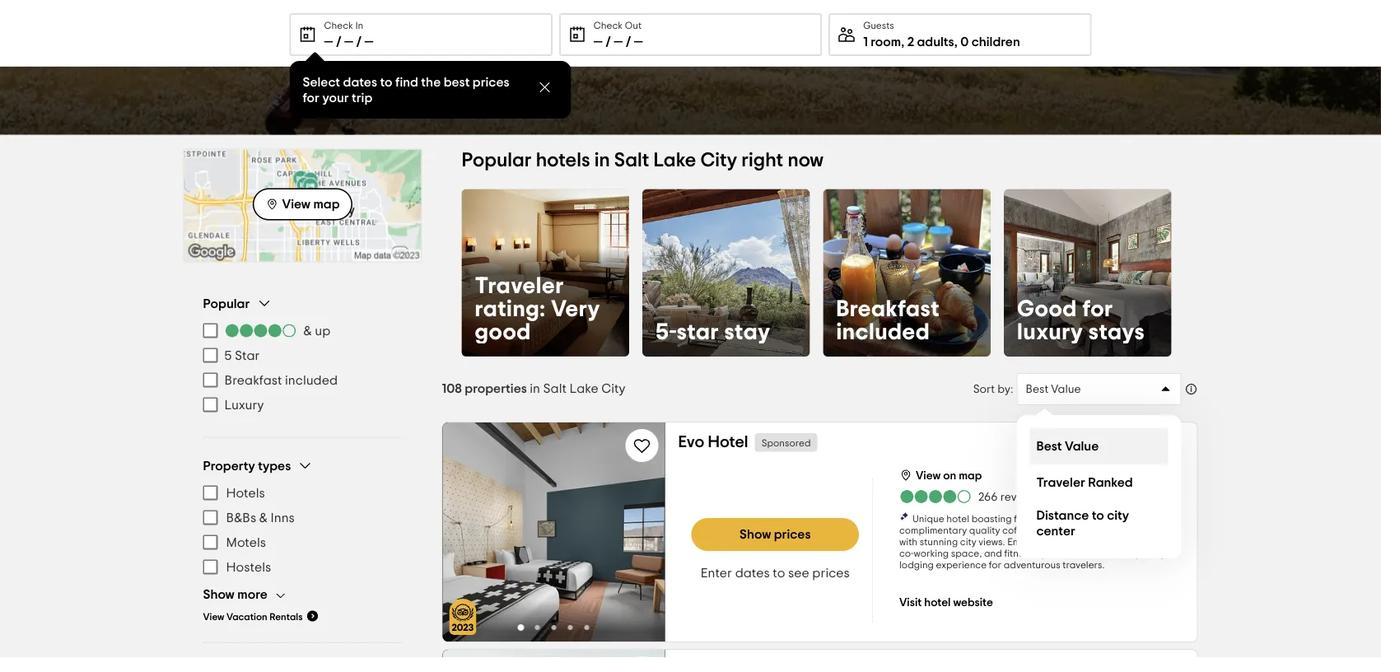 Task type: locate. For each thing, give the bounding box(es) containing it.
1 vertical spatial for
[[1083, 297, 1114, 321]]

hotel for visit
[[925, 597, 951, 609]]

hotels
[[226, 487, 265, 500]]

0 horizontal spatial popular
[[203, 297, 250, 310]]

1 vertical spatial to
[[1093, 509, 1105, 522]]

your
[[323, 91, 349, 104]]

1 menu from the top
[[203, 319, 403, 417]]

1 horizontal spatial city
[[1108, 509, 1130, 522]]

4 / from the left
[[626, 35, 632, 49]]

dates for select
[[343, 75, 377, 89]]

for inside good for luxury stays
[[1083, 297, 1114, 321]]

0 horizontal spatial &
[[259, 511, 268, 525]]

map
[[313, 198, 340, 211], [959, 471, 983, 482]]

6 — from the left
[[634, 35, 643, 49]]

dates inside select dates to find the best prices for your trip
[[343, 75, 377, 89]]

best value
[[1026, 384, 1082, 395], [1037, 440, 1100, 453]]

check inside check in — / — / —
[[324, 21, 353, 30]]

0 vertical spatial city
[[701, 151, 738, 171]]

1 horizontal spatial dates
[[736, 567, 770, 580]]

/
[[336, 35, 342, 49], [356, 35, 362, 49], [606, 35, 611, 49], [626, 35, 632, 49]]

1 check from the left
[[324, 21, 353, 30]]

city up rooftop
[[1108, 509, 1130, 522]]

1 vertical spatial value
[[1066, 440, 1100, 453]]

salt right hotels at the left of the page
[[615, 151, 650, 171]]

group
[[203, 295, 403, 417], [203, 458, 403, 623]]

0 horizontal spatial breakfast included
[[225, 374, 338, 387]]

1 vertical spatial breakfast included
[[225, 374, 338, 387]]

coffee,
[[1003, 526, 1035, 536]]

1 vertical spatial city
[[602, 382, 626, 395]]

2 vertical spatial view
[[203, 612, 224, 622]]

0 vertical spatial show
[[740, 528, 772, 541]]

2 vertical spatial for
[[990, 560, 1002, 570]]

0 horizontal spatial dates
[[343, 75, 377, 89]]

hotel down 266 reviews button
[[947, 514, 970, 524]]

5
[[225, 349, 232, 362]]

value up the traveler ranked
[[1066, 440, 1100, 453]]

popular for popular
[[203, 297, 250, 310]]

1 vertical spatial best
[[1037, 440, 1063, 453]]

show up enter dates to see prices
[[740, 528, 772, 541]]

dates up the trip on the left top
[[343, 75, 377, 89]]

1 vertical spatial popular
[[203, 297, 250, 310]]

best value right by:
[[1026, 384, 1082, 395]]

2 horizontal spatial to
[[1093, 509, 1105, 522]]

1 horizontal spatial prices
[[774, 528, 811, 541]]

1 horizontal spatial to
[[773, 567, 786, 580]]

2 — from the left
[[344, 35, 353, 49]]

1 group from the top
[[203, 295, 403, 417]]

traveler up 'distance'
[[1037, 476, 1086, 490]]

traveler up good
[[475, 274, 564, 297]]

city up space,
[[961, 537, 977, 547]]

unique hotel boasting fantastic rock climbing gym, complimentary quality coffee, stylish design, and rooftop bar with stunning city views. enjoy comfortable beds, a skate park, co-working space, and fitness options. a fun, contemporary lodging experience for adventurous travelers. button
[[900, 512, 1185, 571]]

1 vertical spatial included
[[285, 374, 338, 387]]

, left 0 on the top right of the page
[[955, 35, 958, 49]]

property
[[203, 459, 255, 473]]

salt for properties
[[544, 382, 567, 395]]

star
[[235, 349, 260, 362]]

quality
[[970, 526, 1001, 536]]

0 vertical spatial breakfast included
[[837, 297, 940, 344]]

0 vertical spatial group
[[203, 295, 403, 417]]

salt for hotels
[[615, 151, 650, 171]]

view for view map
[[282, 198, 311, 211]]

and up beds,
[[1102, 526, 1120, 536]]

save to a trip image
[[632, 436, 652, 456]]

popular
[[462, 151, 532, 171], [203, 297, 250, 310]]

lake for properties
[[570, 382, 599, 395]]

5 — from the left
[[614, 35, 623, 49]]

city inside unique hotel boasting fantastic rock climbing gym, complimentary quality coffee, stylish design, and rooftop bar with stunning city views. enjoy comfortable beds, a skate park, co-working space, and fitness options. a fun, contemporary lodging experience for adventurous travelers.
[[961, 537, 977, 547]]

1 vertical spatial lake
[[570, 382, 599, 395]]

1 horizontal spatial breakfast included
[[837, 297, 940, 344]]

to left 'find'
[[380, 75, 393, 89]]

sponsored
[[762, 439, 811, 449]]

0 horizontal spatial city
[[602, 382, 626, 395]]

0 horizontal spatial view
[[203, 612, 224, 622]]

1 vertical spatial and
[[985, 549, 1003, 559]]

vacation
[[227, 612, 268, 622]]

to up design,
[[1093, 509, 1105, 522]]

guests 1 room , 2 adults , 0 children
[[864, 21, 1021, 49]]

b&bs
[[226, 511, 257, 525]]

1 horizontal spatial popular
[[462, 151, 532, 171]]

1 vertical spatial dates
[[736, 567, 770, 580]]

luxury
[[1018, 321, 1084, 344]]

hotel right the visit
[[925, 597, 951, 609]]

0 horizontal spatial in
[[530, 382, 541, 395]]

rating:
[[475, 297, 546, 321]]

view map button
[[253, 188, 353, 221]]

0 vertical spatial map
[[313, 198, 340, 211]]

1 horizontal spatial view
[[282, 198, 311, 211]]

best
[[1026, 384, 1049, 395], [1037, 440, 1063, 453]]

0 vertical spatial traveler
[[475, 274, 564, 297]]

1 horizontal spatial in
[[595, 151, 610, 171]]

& up
[[304, 324, 331, 337]]

on
[[944, 471, 957, 482]]

1 vertical spatial view
[[916, 471, 941, 482]]

salt right properties
[[544, 382, 567, 395]]

1 horizontal spatial ,
[[955, 35, 958, 49]]

1 vertical spatial salt
[[544, 382, 567, 395]]

1 vertical spatial city
[[961, 537, 977, 547]]

check for check in — / — / —
[[324, 21, 353, 30]]

0 horizontal spatial traveler
[[475, 274, 564, 297]]

2 menu from the top
[[203, 481, 403, 580]]

0 horizontal spatial breakfast
[[225, 374, 282, 387]]

enter
[[701, 567, 733, 580]]

check inside check out — / — / —
[[594, 21, 623, 30]]

experience
[[937, 560, 987, 570]]

& left up
[[304, 324, 312, 337]]

good
[[475, 321, 531, 344]]

1 horizontal spatial lake
[[654, 151, 697, 171]]

hotel inside 'link'
[[925, 597, 951, 609]]

to for prices
[[773, 567, 786, 580]]

1 vertical spatial map
[[959, 471, 983, 482]]

design,
[[1067, 526, 1100, 536]]

2
[[908, 35, 915, 49]]

2 check from the left
[[594, 21, 623, 30]]

list box containing best value
[[1017, 415, 1182, 559]]

best up the traveler ranked
[[1037, 440, 1063, 453]]

1 horizontal spatial for
[[990, 560, 1002, 570]]

1 vertical spatial traveler
[[1037, 476, 1086, 490]]

traveler inside traveler rating: very good
[[475, 274, 564, 297]]

0 vertical spatial best value
[[1026, 384, 1082, 395]]

a
[[1075, 549, 1081, 559]]

popular up 4.0 of 5 bubbles image on the left of page
[[203, 297, 250, 310]]

prices right best
[[473, 75, 510, 89]]

prices
[[473, 75, 510, 89], [774, 528, 811, 541], [813, 567, 850, 580]]

best value up the traveler ranked
[[1037, 440, 1100, 453]]

2 vertical spatial to
[[773, 567, 786, 580]]

5-
[[656, 321, 677, 344]]

in for properties
[[530, 382, 541, 395]]

show more button
[[203, 586, 294, 603]]

show for show prices
[[740, 528, 772, 541]]

0 vertical spatial view
[[282, 198, 311, 211]]

see
[[789, 567, 810, 580]]

0 vertical spatial salt
[[615, 151, 650, 171]]

0 horizontal spatial included
[[285, 374, 338, 387]]

up
[[315, 324, 331, 337]]

and down views. on the bottom right of the page
[[985, 549, 1003, 559]]

1 horizontal spatial included
[[837, 321, 931, 344]]

adventurous
[[1004, 560, 1061, 570]]

and
[[1102, 526, 1120, 536], [985, 549, 1003, 559]]

0 vertical spatial for
[[303, 91, 320, 104]]

for down views. on the bottom right of the page
[[990, 560, 1002, 570]]

stylish
[[1037, 526, 1065, 536]]

lodging
[[900, 560, 934, 570]]

close image
[[537, 79, 553, 96]]

to for the
[[380, 75, 393, 89]]

list box
[[1017, 415, 1182, 559]]

lake
[[654, 151, 697, 171], [570, 382, 599, 395]]

sort by:
[[974, 384, 1014, 395]]

2 vertical spatial prices
[[813, 567, 850, 580]]

popular for popular hotels in salt lake city right now
[[462, 151, 532, 171]]

best right by:
[[1026, 384, 1049, 395]]

2 horizontal spatial view
[[916, 471, 941, 482]]

distance to city center
[[1037, 509, 1130, 538]]

menu
[[203, 319, 403, 417], [203, 481, 403, 580]]

enjoy
[[1008, 537, 1032, 547]]

0 vertical spatial and
[[1102, 526, 1120, 536]]

2 group from the top
[[203, 458, 403, 623]]

types
[[258, 459, 291, 473]]

1 vertical spatial hotel
[[925, 597, 951, 609]]

check left out
[[594, 21, 623, 30]]

& left inns
[[259, 511, 268, 525]]

city for popular hotels in salt lake city right now
[[701, 151, 738, 171]]

in
[[595, 151, 610, 171], [530, 382, 541, 395]]

0 vertical spatial lake
[[654, 151, 697, 171]]

for down select
[[303, 91, 320, 104]]

evo
[[679, 434, 705, 451]]

traveler for ranked
[[1037, 476, 1086, 490]]

0 vertical spatial to
[[380, 75, 393, 89]]

1 horizontal spatial salt
[[615, 151, 650, 171]]

0 vertical spatial prices
[[473, 75, 510, 89]]

hotel inside unique hotel boasting fantastic rock climbing gym, complimentary quality coffee, stylish design, and rooftop bar with stunning city views. enjoy comfortable beds, a skate park, co-working space, and fitness options. a fun, contemporary lodging experience for adventurous travelers.
[[947, 514, 970, 524]]

, left 2
[[902, 35, 905, 49]]

1 vertical spatial breakfast
[[225, 374, 282, 387]]

ranked
[[1089, 476, 1134, 490]]

0 horizontal spatial for
[[303, 91, 320, 104]]

0 horizontal spatial salt
[[544, 382, 567, 395]]

0 vertical spatial popular
[[462, 151, 532, 171]]

dates right "enter"
[[736, 567, 770, 580]]

a
[[1120, 537, 1126, 547]]

value down luxury
[[1052, 384, 1082, 395]]

0 vertical spatial value
[[1052, 384, 1082, 395]]

show inside button
[[740, 528, 772, 541]]

check
[[324, 21, 353, 30], [594, 21, 623, 30]]

1 vertical spatial in
[[530, 382, 541, 395]]

1 horizontal spatial traveler
[[1037, 476, 1086, 490]]

0 vertical spatial menu
[[203, 319, 403, 417]]

breakfast
[[837, 297, 940, 321], [225, 374, 282, 387]]

4 — from the left
[[594, 35, 603, 49]]

climbing
[[1079, 514, 1117, 524]]

good for luxury stays link
[[1005, 189, 1172, 357]]

hotel for unique
[[947, 514, 970, 524]]

popular inside group
[[203, 297, 250, 310]]

0 vertical spatial in
[[595, 151, 610, 171]]

in right properties
[[530, 382, 541, 395]]

view
[[282, 198, 311, 211], [916, 471, 941, 482], [203, 612, 224, 622]]

for inside unique hotel boasting fantastic rock climbing gym, complimentary quality coffee, stylish design, and rooftop bar with stunning city views. enjoy comfortable beds, a skate park, co-working space, and fitness options. a fun, contemporary lodging experience for adventurous travelers.
[[990, 560, 1002, 570]]

0 horizontal spatial check
[[324, 21, 353, 30]]

1 vertical spatial group
[[203, 458, 403, 623]]

check for check out — / — / —
[[594, 21, 623, 30]]

1 horizontal spatial show
[[740, 528, 772, 541]]

0 horizontal spatial lake
[[570, 382, 599, 395]]

show inside dropdown button
[[203, 588, 235, 601]]

popular left hotels at the left of the page
[[462, 151, 532, 171]]

value
[[1052, 384, 1082, 395], [1066, 440, 1100, 453]]

show left the more
[[203, 588, 235, 601]]

1 vertical spatial menu
[[203, 481, 403, 580]]

breakfast included
[[837, 297, 940, 344], [225, 374, 338, 387]]

prices right see
[[813, 567, 850, 580]]

co-
[[900, 549, 914, 559]]

hotel
[[947, 514, 970, 524], [925, 597, 951, 609]]

by:
[[998, 384, 1014, 395]]

1 vertical spatial show
[[203, 588, 235, 601]]

view inside group
[[203, 612, 224, 622]]

0 vertical spatial included
[[837, 321, 931, 344]]

0 horizontal spatial show
[[203, 588, 235, 601]]

contemporary
[[1102, 549, 1167, 559]]

0 horizontal spatial to
[[380, 75, 393, 89]]

0 horizontal spatial prices
[[473, 75, 510, 89]]

1 horizontal spatial check
[[594, 21, 623, 30]]

1 horizontal spatial breakfast
[[837, 297, 940, 321]]

0 vertical spatial hotel
[[947, 514, 970, 524]]

for right good
[[1083, 297, 1114, 321]]

0 horizontal spatial city
[[961, 537, 977, 547]]

4.0 of 5 bubbles. 266 reviews element
[[900, 489, 1040, 505]]

dates
[[343, 75, 377, 89], [736, 567, 770, 580]]

lake for hotels
[[654, 151, 697, 171]]

1 horizontal spatial city
[[701, 151, 738, 171]]

the
[[421, 75, 441, 89]]

city
[[701, 151, 738, 171], [602, 382, 626, 395]]

&
[[304, 324, 312, 337], [259, 511, 268, 525]]

prices up see
[[774, 528, 811, 541]]

check left in
[[324, 21, 353, 30]]

0 vertical spatial best
[[1026, 384, 1049, 395]]

skate
[[1128, 537, 1153, 547]]

in right hotels at the left of the page
[[595, 151, 610, 171]]

carousel of images figure
[[443, 423, 665, 642]]

2 horizontal spatial for
[[1083, 297, 1114, 321]]

,
[[902, 35, 905, 49], [955, 35, 958, 49]]

best value inside dropdown button
[[1026, 384, 1082, 395]]

group containing property types
[[203, 458, 403, 623]]

1 — from the left
[[324, 35, 333, 49]]

sort
[[974, 384, 996, 395]]

reviews
[[1001, 492, 1040, 504]]

to left see
[[773, 567, 786, 580]]

view for view vacation rentals
[[203, 612, 224, 622]]

0 vertical spatial breakfast
[[837, 297, 940, 321]]

to inside select dates to find the best prices for your trip
[[380, 75, 393, 89]]

1 , from the left
[[902, 35, 905, 49]]

1 vertical spatial prices
[[774, 528, 811, 541]]

0 vertical spatial &
[[304, 324, 312, 337]]

0 vertical spatial dates
[[343, 75, 377, 89]]

fun,
[[1083, 549, 1100, 559]]

2023 link
[[450, 599, 477, 635]]

1 horizontal spatial &
[[304, 324, 312, 337]]

0 vertical spatial city
[[1108, 509, 1130, 522]]

0 horizontal spatial ,
[[902, 35, 905, 49]]



Task type: describe. For each thing, give the bounding box(es) containing it.
options.
[[1036, 549, 1072, 559]]

included inside breakfast included
[[837, 321, 931, 344]]

visit hotel website
[[900, 597, 994, 609]]

properties
[[465, 382, 527, 395]]

views.
[[979, 537, 1006, 547]]

2 , from the left
[[955, 35, 958, 49]]

breakfast inside menu
[[225, 374, 282, 387]]

b&bs & inns
[[226, 511, 295, 525]]

enter dates to see prices
[[701, 567, 850, 580]]

108
[[442, 382, 462, 395]]

check in — / — / —
[[324, 21, 374, 49]]

evo hotel link
[[679, 433, 749, 452]]

trip
[[352, 91, 373, 104]]

266 reviews button
[[900, 489, 1040, 505]]

space,
[[952, 549, 983, 559]]

view map
[[282, 198, 340, 211]]

best value button
[[1017, 373, 1182, 405]]

hotels
[[536, 151, 591, 171]]

breakfast included inside menu
[[225, 374, 338, 387]]

fitness
[[1005, 549, 1034, 559]]

now
[[788, 151, 824, 171]]

inns
[[271, 511, 295, 525]]

travelers.
[[1063, 560, 1106, 570]]

show prices button
[[692, 518, 860, 551]]

3 — from the left
[[365, 35, 374, 49]]

1 vertical spatial best value
[[1037, 440, 1100, 453]]

menu containing hotels
[[203, 481, 403, 580]]

the grand america hotel centrally located in downtown salt lake city utah. image
[[443, 650, 665, 658]]

popular hotels in salt lake city right now
[[462, 151, 824, 171]]

good for luxury stays
[[1018, 297, 1146, 344]]

best inside dropdown button
[[1026, 384, 1049, 395]]

266 reviews link
[[900, 489, 1040, 505]]

2 horizontal spatial prices
[[813, 567, 850, 580]]

show more
[[203, 588, 268, 601]]

more
[[238, 588, 268, 601]]

1
[[864, 35, 868, 49]]

out
[[625, 21, 642, 30]]

prices inside select dates to find the best prices for your trip
[[473, 75, 510, 89]]

view vacation rentals
[[203, 612, 303, 622]]

2 / from the left
[[356, 35, 362, 49]]

children
[[972, 35, 1021, 49]]

0 horizontal spatial map
[[313, 198, 340, 211]]

1 / from the left
[[336, 35, 342, 49]]

0 horizontal spatial and
[[985, 549, 1003, 559]]

fantastic
[[1015, 514, 1055, 524]]

with
[[900, 537, 918, 547]]

guests
[[864, 21, 895, 30]]

show prices
[[740, 528, 811, 541]]

working
[[914, 549, 950, 559]]

city for 108 properties in salt lake city
[[602, 382, 626, 395]]

view on map button
[[900, 466, 983, 484]]

266
[[979, 492, 999, 504]]

for inside select dates to find the best prices for your trip
[[303, 91, 320, 104]]

5-star stay
[[656, 321, 771, 344]]

website
[[954, 597, 994, 609]]

select dates to find the best prices for your trip
[[303, 75, 510, 104]]

to inside distance to city center
[[1093, 509, 1105, 522]]

value inside dropdown button
[[1052, 384, 1082, 395]]

boasting
[[972, 514, 1012, 524]]

room
[[871, 35, 902, 49]]

find
[[396, 75, 419, 89]]

stays
[[1089, 321, 1146, 344]]

adults
[[918, 35, 955, 49]]

property types
[[203, 459, 291, 473]]

unique
[[913, 514, 945, 524]]

view vacation rentals link
[[203, 609, 319, 623]]

best
[[444, 75, 470, 89]]

motels
[[226, 536, 266, 549]]

5 star
[[225, 349, 260, 362]]

distance
[[1037, 509, 1090, 522]]

gym,
[[1120, 514, 1141, 524]]

star
[[677, 321, 720, 344]]

visit hotel website link
[[900, 594, 994, 611]]

menu containing & up
[[203, 319, 403, 417]]

visit
[[900, 597, 922, 609]]

show for show more
[[203, 588, 235, 601]]

group containing popular
[[203, 295, 403, 417]]

1 horizontal spatial map
[[959, 471, 983, 482]]

good
[[1018, 297, 1078, 321]]

rock
[[1057, 514, 1077, 524]]

in for hotels
[[595, 151, 610, 171]]

included inside menu
[[285, 374, 338, 387]]

in
[[356, 21, 364, 30]]

rentals
[[270, 612, 303, 622]]

unique hotel boasting fantastic rock climbing gym, complimentary quality coffee, stylish design, and rooftop bar with stunning city views. enjoy comfortable beds, a skate park, co-working space, and fitness options. a fun, contemporary lodging experience for adventurous travelers.
[[900, 514, 1179, 570]]

traveler rating: very good
[[475, 274, 601, 344]]

bar
[[1158, 526, 1175, 536]]

0
[[961, 35, 969, 49]]

108 properties in salt lake city
[[442, 382, 626, 395]]

dates for enter
[[736, 567, 770, 580]]

prices inside button
[[774, 528, 811, 541]]

hostels
[[226, 561, 271, 574]]

comfortable
[[1034, 537, 1090, 547]]

3 / from the left
[[606, 35, 611, 49]]

4.0 of 5 bubbles image
[[225, 324, 297, 337]]

evo hotel
[[679, 434, 749, 451]]

view for view on map
[[916, 471, 941, 482]]

1 vertical spatial &
[[259, 511, 268, 525]]

traveler ranked
[[1037, 476, 1134, 490]]

city inside distance to city center
[[1108, 509, 1130, 522]]

1 horizontal spatial and
[[1102, 526, 1120, 536]]

park,
[[1155, 537, 1179, 547]]

rooftop
[[1122, 526, 1156, 536]]

complimentary
[[900, 526, 968, 536]]

traveler for rating:
[[475, 274, 564, 297]]



Task type: vqa. For each thing, say whether or not it's contained in the screenshot.
Things
no



